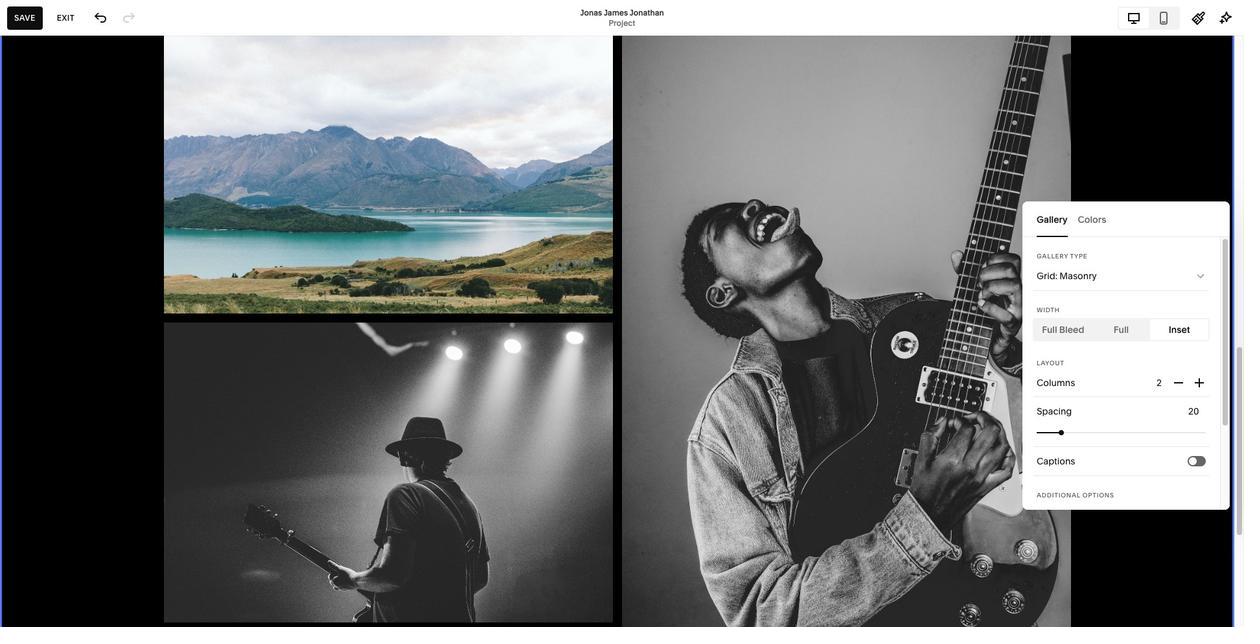 Task type: locate. For each thing, give the bounding box(es) containing it.
spacing
[[1037, 406, 1073, 418]]

gallery for gallery
[[1037, 214, 1068, 225]]

jonathan inside the jonas james jonathan project
[[630, 7, 664, 17]]

james
[[604, 7, 628, 17], [113, 103, 141, 115]]

full right bleed
[[1114, 324, 1129, 336]]

project
[[609, 18, 636, 28]]

jonas inside the jonas james jonathan project
[[580, 7, 602, 17]]

width
[[1037, 307, 1060, 314]]

1 gallery from the top
[[1037, 214, 1068, 225]]

save button
[[7, 6, 43, 29]]

additional
[[1037, 492, 1081, 499]]

jonas james jonathan project
[[580, 7, 664, 28]]

Spacing range field
[[1037, 418, 1207, 447]]

1 horizontal spatial full
[[1114, 324, 1129, 336]]

exit button
[[50, 6, 82, 29]]

2 full from the left
[[1114, 324, 1129, 336]]

1 full from the left
[[1043, 324, 1058, 336]]

None text field
[[1157, 376, 1165, 390]]

2 vertical spatial tab list
[[1035, 320, 1209, 340]]

colors
[[1079, 214, 1107, 225]]

jonathan for jonas james jonathan project
[[630, 7, 664, 17]]

full
[[1043, 324, 1058, 336], [1114, 324, 1129, 336]]

0 horizontal spatial jonathan
[[143, 103, 183, 115]]

full bleed button
[[1035, 320, 1093, 340]]

0 horizontal spatial full
[[1043, 324, 1058, 336]]

0 horizontal spatial james
[[113, 103, 141, 115]]

additional options
[[1037, 492, 1115, 499]]

1 horizontal spatial jonas
[[580, 7, 602, 17]]

0 horizontal spatial jonas
[[86, 103, 111, 115]]

tab list
[[1120, 7, 1179, 28], [1037, 202, 1216, 237], [1035, 320, 1209, 340]]

1 horizontal spatial jonathan
[[630, 7, 664, 17]]

james inside the jonas james jonathan project
[[604, 7, 628, 17]]

1 vertical spatial jonas
[[86, 103, 111, 115]]

jonathan
[[630, 7, 664, 17], [143, 103, 183, 115]]

Captions checkbox
[[1190, 457, 1197, 465]]

gallery
[[1037, 214, 1068, 225], [1037, 253, 1069, 260]]

columns
[[1037, 377, 1076, 389]]

gallery button
[[1037, 202, 1068, 237]]

jonas for jonas james jonathan project
[[580, 7, 602, 17]]

chevron small down light icon image
[[1196, 271, 1207, 281]]

james for jonas james jonathan project
[[604, 7, 628, 17]]

website button
[[0, 14, 75, 43]]

full for full bleed
[[1043, 324, 1058, 336]]

grid: masonry
[[1037, 270, 1097, 282]]

0 vertical spatial jonathan
[[630, 7, 664, 17]]

full bleed
[[1043, 324, 1085, 336]]

gallery up gallery type
[[1037, 214, 1068, 225]]

gallery for gallery type
[[1037, 253, 1069, 260]]

0 vertical spatial gallery
[[1037, 214, 1068, 225]]

1 vertical spatial james
[[113, 103, 141, 115]]

full down the width
[[1043, 324, 1058, 336]]

gallery up grid:
[[1037, 253, 1069, 260]]

type
[[1071, 253, 1088, 260]]

0 vertical spatial james
[[604, 7, 628, 17]]

1 vertical spatial gallery
[[1037, 253, 1069, 260]]

1 horizontal spatial james
[[604, 7, 628, 17]]

inset button
[[1151, 320, 1209, 340]]

jonas
[[580, 7, 602, 17], [86, 103, 111, 115]]

1 vertical spatial tab list
[[1037, 202, 1216, 237]]

options
[[1083, 492, 1115, 499]]

tab list containing gallery
[[1037, 202, 1216, 237]]

site
[[1143, 510, 1160, 521]]

2 gallery from the top
[[1037, 253, 1069, 260]]

1 vertical spatial jonathan
[[143, 103, 183, 115]]

captions
[[1037, 456, 1076, 467]]

0 vertical spatial jonas
[[580, 7, 602, 17]]



Task type: vqa. For each thing, say whether or not it's contained in the screenshot.
the Jonathan
yes



Task type: describe. For each thing, give the bounding box(es) containing it.
website
[[25, 23, 61, 33]]

0 vertical spatial tab list
[[1120, 7, 1179, 28]]

bleed
[[1060, 324, 1085, 336]]

animation
[[1037, 510, 1081, 521]]

jonas for jonas james jonathan
[[86, 103, 111, 115]]

Spacing text field
[[1189, 405, 1203, 419]]

colors button
[[1079, 202, 1107, 237]]

inset
[[1169, 324, 1191, 336]]

masonry
[[1060, 270, 1097, 282]]

exit
[[57, 13, 75, 22]]

default
[[1162, 510, 1192, 521]]

jonathan for jonas james jonathan
[[143, 103, 183, 115]]

layout
[[1037, 360, 1065, 367]]

save
[[14, 13, 35, 22]]

full for full
[[1114, 324, 1129, 336]]

site default
[[1143, 510, 1192, 521]]

jonas james jonathan
[[86, 103, 183, 115]]

full button
[[1093, 320, 1151, 340]]

gallery type
[[1037, 253, 1088, 260]]

james for jonas james jonathan
[[113, 103, 141, 115]]

grid:
[[1037, 270, 1058, 282]]

grid: masonry button
[[1030, 261, 1214, 291]]

tab list containing full bleed
[[1035, 320, 1209, 340]]



